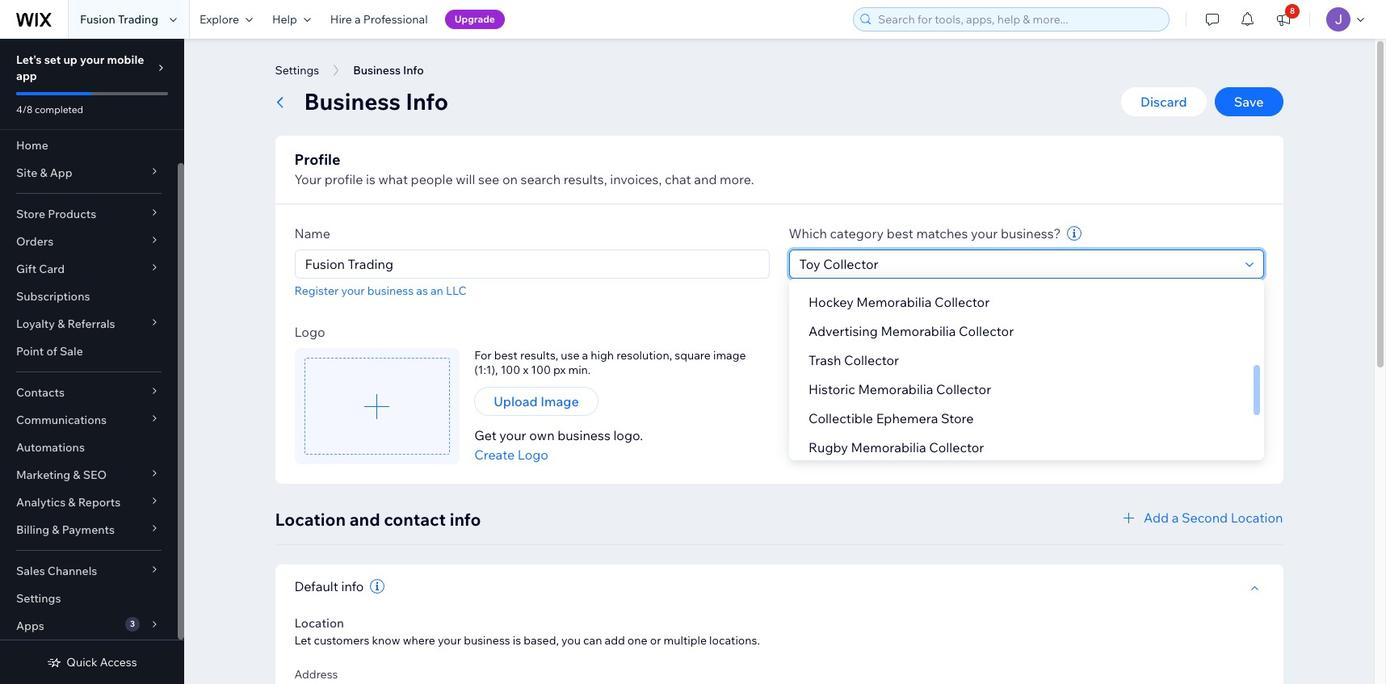 Task type: vqa. For each thing, say whether or not it's contained in the screenshot.
bottommost and
yes



Task type: locate. For each thing, give the bounding box(es) containing it.
memorabilia up hockey memorabilia collector
[[853, 265, 928, 281]]

1 vertical spatial settings
[[16, 591, 61, 606]]

0 horizontal spatial a
[[355, 12, 361, 27]]

info right default
[[341, 579, 364, 595]]

1 horizontal spatial best
[[887, 225, 914, 242]]

collector down 'chars)'
[[959, 323, 1014, 339]]

sidebar element
[[0, 39, 184, 684]]

is
[[366, 171, 376, 187], [513, 634, 521, 648]]

memorabilia up collectible ephemera store
[[858, 381, 933, 398]]

memorabilia for rugby
[[851, 440, 926, 456]]

0 horizontal spatial and
[[350, 509, 380, 530]]

memorabilia down (150
[[881, 323, 956, 339]]

billing & payments button
[[0, 516, 178, 544]]

0 vertical spatial is
[[366, 171, 376, 187]]

0 vertical spatial info
[[403, 63, 424, 78]]

is left what
[[366, 171, 376, 187]]

business left as
[[367, 284, 414, 298]]

register your business as an llc link
[[295, 284, 467, 298]]

your up create logo "button"
[[500, 427, 527, 444]]

see
[[478, 171, 500, 187]]

collector up 'chars)'
[[931, 265, 986, 281]]

payments
[[62, 523, 115, 537]]

location
[[275, 509, 346, 530], [1231, 510, 1284, 526], [295, 616, 344, 631]]

description
[[826, 305, 894, 321]]

collector up historic memorabilia collector
[[844, 352, 899, 368]]

& right billing
[[52, 523, 59, 537]]

channels
[[48, 564, 97, 579]]

settings button
[[267, 58, 327, 82]]

analytics & reports
[[16, 495, 121, 510]]

1 horizontal spatial logo
[[518, 447, 549, 463]]

0 vertical spatial business
[[367, 284, 414, 298]]

store up orders
[[16, 207, 45, 221]]

your right up
[[80, 53, 104, 67]]

0 horizontal spatial 100
[[501, 363, 521, 377]]

settings inside sidebar element
[[16, 591, 61, 606]]

communications button
[[0, 406, 178, 434]]

is left based,
[[513, 634, 521, 648]]

contact
[[384, 509, 446, 530]]

point of sale
[[16, 344, 83, 359]]

logo
[[295, 324, 325, 340], [518, 447, 549, 463]]

best up soccer memorabilia collector
[[887, 225, 914, 242]]

location right second
[[1231, 510, 1284, 526]]

settings link
[[0, 585, 178, 612]]

one
[[628, 634, 648, 648]]

1 horizontal spatial 100
[[531, 363, 551, 377]]

a inside button
[[1172, 510, 1179, 526]]

1 horizontal spatial a
[[582, 348, 588, 363]]

0 horizontal spatial store
[[16, 207, 45, 221]]

2 vertical spatial business
[[464, 634, 510, 648]]

hockey memorabilia collector
[[808, 294, 990, 310]]

help
[[272, 12, 297, 27]]

hire a professional
[[330, 12, 428, 27]]

0 horizontal spatial settings
[[16, 591, 61, 606]]

0 vertical spatial and
[[694, 171, 717, 187]]

Describe your business here. What makes it great? Use short catchy text to tell people what you do or offer. text field
[[790, 330, 1263, 444]]

is inside profile your profile is what people will see on search results, invoices, chat and more.
[[366, 171, 376, 187]]

help button
[[263, 0, 321, 39]]

0 vertical spatial info
[[450, 509, 481, 530]]

store right ephemera
[[941, 410, 974, 427]]

business info down business info "button"
[[304, 87, 449, 116]]

best right for
[[494, 348, 518, 363]]

2 100 from the left
[[531, 363, 551, 377]]

2 horizontal spatial a
[[1172, 510, 1179, 526]]

100
[[501, 363, 521, 377], [531, 363, 551, 377]]

0 vertical spatial logo
[[295, 324, 325, 340]]

what
[[379, 171, 408, 187]]

hockey
[[808, 294, 853, 310]]

1 vertical spatial logo
[[518, 447, 549, 463]]

0 vertical spatial settings
[[275, 63, 319, 78]]

save
[[1234, 94, 1264, 110]]

& inside 'dropdown button'
[[52, 523, 59, 537]]

which
[[789, 225, 827, 242]]

info down business info "button"
[[406, 87, 449, 116]]

let's
[[16, 53, 42, 67]]

business inside get your own business logo. create logo
[[558, 427, 611, 444]]

discard button
[[1121, 87, 1207, 116]]

0 vertical spatial business
[[353, 63, 401, 78]]

logo.
[[614, 427, 643, 444]]

communications
[[16, 413, 107, 427]]

register your business as an llc
[[295, 284, 467, 298]]

your right where
[[438, 634, 461, 648]]

0 horizontal spatial logo
[[295, 324, 325, 340]]

1 vertical spatial business
[[558, 427, 611, 444]]

business down image
[[558, 427, 611, 444]]

best inside the for best results, use a high resolution, square image (1:1), 100 x 100 px min.
[[494, 348, 518, 363]]

a right add
[[1172, 510, 1179, 526]]

home link
[[0, 132, 178, 159]]

a right use
[[582, 348, 588, 363]]

memorabilia
[[853, 265, 928, 281], [856, 294, 932, 310], [881, 323, 956, 339], [858, 381, 933, 398], [851, 440, 926, 456]]

2 horizontal spatial business
[[558, 427, 611, 444]]

memorabilia for hockey
[[856, 294, 932, 310]]

orders
[[16, 234, 53, 249]]

1 horizontal spatial settings
[[275, 63, 319, 78]]

business info inside "button"
[[353, 63, 424, 78]]

default info
[[295, 579, 364, 595]]

create
[[474, 447, 515, 463]]

1 horizontal spatial and
[[694, 171, 717, 187]]

marketing & seo
[[16, 468, 107, 482]]

location up default
[[275, 509, 346, 530]]

0 vertical spatial business info
[[353, 63, 424, 78]]

hire a professional link
[[321, 0, 438, 39]]

1 vertical spatial is
[[513, 634, 521, 648]]

ephemera
[[876, 410, 938, 427]]

3
[[130, 619, 135, 629]]

1 horizontal spatial info
[[450, 509, 481, 530]]

& inside popup button
[[68, 495, 76, 510]]

1 horizontal spatial is
[[513, 634, 521, 648]]

collector for advertising memorabilia collector
[[959, 323, 1014, 339]]

business?
[[1001, 225, 1061, 242]]

100 left x
[[501, 363, 521, 377]]

results, left use
[[520, 348, 558, 363]]

home
[[16, 138, 48, 153]]

subscriptions link
[[0, 283, 178, 310]]

0 horizontal spatial best
[[494, 348, 518, 363]]

collector up ephemera
[[936, 381, 991, 398]]

and left contact
[[350, 509, 380, 530]]

profile
[[295, 150, 341, 169]]

results, inside profile your profile is what people will see on search results, invoices, chat and more.
[[564, 171, 607, 187]]

use
[[561, 348, 580, 363]]

x
[[523, 363, 529, 377]]

sales channels button
[[0, 558, 178, 585]]

1 vertical spatial info
[[406, 87, 449, 116]]

add
[[1144, 510, 1169, 526]]

0 vertical spatial store
[[16, 207, 45, 221]]

1 horizontal spatial store
[[941, 410, 974, 427]]

settings inside button
[[275, 63, 319, 78]]

list box
[[789, 259, 1264, 462]]

1 vertical spatial best
[[494, 348, 518, 363]]

collector right (150
[[934, 294, 990, 310]]

business down hire a professional
[[353, 63, 401, 78]]

memorabilia for advertising
[[881, 323, 956, 339]]

a
[[355, 12, 361, 27], [582, 348, 588, 363], [1172, 510, 1179, 526]]

register
[[295, 284, 339, 298]]

logo down register on the top left
[[295, 324, 325, 340]]

settings down the "sales"
[[16, 591, 61, 606]]

results,
[[564, 171, 607, 187], [520, 348, 558, 363]]

logo down own
[[518, 447, 549, 463]]

settings down help button
[[275, 63, 319, 78]]

& right site
[[40, 166, 47, 180]]

& for site
[[40, 166, 47, 180]]

automations link
[[0, 434, 178, 461]]

your inside the "let's set up your mobile app"
[[80, 53, 104, 67]]

your right register on the top left
[[341, 284, 365, 298]]

& for billing
[[52, 523, 59, 537]]

1 horizontal spatial results,
[[564, 171, 607, 187]]

where
[[403, 634, 435, 648]]

seo
[[83, 468, 107, 482]]

default
[[295, 579, 338, 595]]

location up let
[[295, 616, 344, 631]]

gift
[[16, 262, 36, 276]]

image
[[713, 348, 746, 363]]

of
[[46, 344, 57, 359]]

1 horizontal spatial business
[[464, 634, 510, 648]]

0 horizontal spatial is
[[366, 171, 376, 187]]

2 vertical spatial a
[[1172, 510, 1179, 526]]

know
[[372, 634, 400, 648]]

a for add
[[1172, 510, 1179, 526]]

collector
[[931, 265, 986, 281], [934, 294, 990, 310], [959, 323, 1014, 339], [844, 352, 899, 368], [936, 381, 991, 398], [929, 440, 984, 456]]

store
[[16, 207, 45, 221], [941, 410, 974, 427]]

analytics
[[16, 495, 66, 510]]

business down business info "button"
[[304, 87, 401, 116]]

invoices,
[[610, 171, 662, 187]]

1 vertical spatial and
[[350, 509, 380, 530]]

loyalty & referrals
[[16, 317, 115, 331]]

info right contact
[[450, 509, 481, 530]]

& inside "popup button"
[[73, 468, 80, 482]]

a right hire
[[355, 12, 361, 27]]

memorabilia for soccer
[[853, 265, 928, 281]]

results, right the "search" on the top left of page
[[564, 171, 607, 187]]

0 horizontal spatial results,
[[520, 348, 558, 363]]

1 vertical spatial results,
[[520, 348, 558, 363]]

collector for rugby memorabilia collector
[[929, 440, 984, 456]]

info down the professional
[[403, 63, 424, 78]]

100 right x
[[531, 363, 551, 377]]

&
[[40, 166, 47, 180], [57, 317, 65, 331], [73, 468, 80, 482], [68, 495, 76, 510], [52, 523, 59, 537]]

gift card button
[[0, 255, 178, 283]]

0 vertical spatial results,
[[564, 171, 607, 187]]

advertising memorabilia collector
[[808, 323, 1014, 339]]

high
[[591, 348, 614, 363]]

Enter your business or website type field
[[795, 250, 1241, 278]]

location inside location let customers know where your business is based, you can add one or multiple locations.
[[295, 616, 344, 631]]

and right chat
[[694, 171, 717, 187]]

0 vertical spatial a
[[355, 12, 361, 27]]

trash collector
[[808, 352, 899, 368]]

business info button
[[345, 58, 432, 82]]

memorabilia down soccer memorabilia collector
[[856, 294, 932, 310]]

image
[[541, 393, 579, 410]]

& left reports
[[68, 495, 76, 510]]

& left "seo"
[[73, 468, 80, 482]]

1 vertical spatial a
[[582, 348, 588, 363]]

business left based,
[[464, 634, 510, 648]]

& right loyalty
[[57, 317, 65, 331]]

business info down the professional
[[353, 63, 424, 78]]

0 horizontal spatial info
[[341, 579, 364, 595]]

collectible ephemera store
[[808, 410, 974, 427]]

collector down ephemera
[[929, 440, 984, 456]]

business
[[367, 284, 414, 298], [558, 427, 611, 444], [464, 634, 510, 648]]

analytics & reports button
[[0, 489, 178, 516]]

soccer memorabilia collector
[[808, 265, 986, 281]]

and
[[694, 171, 717, 187], [350, 509, 380, 530]]

automations
[[16, 440, 85, 455]]

& for analytics
[[68, 495, 76, 510]]

collector for hockey memorabilia collector
[[934, 294, 990, 310]]

memorabilia down collectible ephemera store
[[851, 440, 926, 456]]



Task type: describe. For each thing, give the bounding box(es) containing it.
name
[[295, 225, 330, 242]]

list box containing soccer memorabilia collector
[[789, 259, 1264, 462]]

results, inside the for best results, use a high resolution, square image (1:1), 100 x 100 px min.
[[520, 348, 558, 363]]

info inside "button"
[[403, 63, 424, 78]]

your inside get your own business logo. create logo
[[500, 427, 527, 444]]

your right matches
[[971, 225, 998, 242]]

people
[[411, 171, 453, 187]]

short description (150 chars)
[[789, 305, 963, 321]]

add a second location button
[[1120, 508, 1284, 528]]

get
[[474, 427, 497, 444]]

px
[[554, 363, 566, 377]]

site & app button
[[0, 159, 178, 187]]

marketing
[[16, 468, 70, 482]]

sales
[[16, 564, 45, 579]]

based,
[[524, 634, 559, 648]]

collectible
[[808, 410, 873, 427]]

referrals
[[67, 317, 115, 331]]

add
[[605, 634, 625, 648]]

settings for settings link
[[16, 591, 61, 606]]

1 vertical spatial business
[[304, 87, 401, 116]]

& for loyalty
[[57, 317, 65, 331]]

professional
[[363, 12, 428, 27]]

location let customers know where your business is based, you can add one or multiple locations.
[[295, 616, 760, 648]]

or
[[650, 634, 661, 648]]

billing
[[16, 523, 49, 537]]

upload image button
[[474, 387, 599, 416]]

upload
[[494, 393, 538, 410]]

is inside location let customers know where your business is based, you can add one or multiple locations.
[[513, 634, 521, 648]]

trading
[[118, 12, 158, 27]]

square
[[675, 348, 711, 363]]

business inside business info "button"
[[353, 63, 401, 78]]

explore
[[200, 12, 239, 27]]

apps
[[16, 619, 44, 633]]

store products
[[16, 207, 96, 221]]

settings for settings button
[[275, 63, 319, 78]]

(1:1),
[[474, 363, 498, 377]]

app
[[16, 69, 37, 83]]

which category best matches your business?
[[789, 225, 1061, 242]]

memorabilia for historic
[[858, 381, 933, 398]]

and inside profile your profile is what people will see on search results, invoices, chat and more.
[[694, 171, 717, 187]]

collector for soccer memorabilia collector
[[931, 265, 986, 281]]

(150
[[897, 305, 923, 321]]

category
[[830, 225, 884, 242]]

Type your business name (e.g., Amy's Shoes) field
[[300, 250, 764, 278]]

hire
[[330, 12, 352, 27]]

add a second location
[[1144, 510, 1284, 526]]

store inside "dropdown button"
[[16, 207, 45, 221]]

marketing & seo button
[[0, 461, 178, 489]]

logo inside get your own business logo. create logo
[[518, 447, 549, 463]]

Search for tools, apps, help & more... field
[[873, 8, 1164, 31]]

location and contact info
[[275, 509, 481, 530]]

address
[[295, 667, 338, 682]]

products
[[48, 207, 96, 221]]

point of sale link
[[0, 338, 178, 365]]

set
[[44, 53, 61, 67]]

trash
[[808, 352, 841, 368]]

profile
[[325, 171, 363, 187]]

location for location let customers know where your business is based, you can add one or multiple locations.
[[295, 616, 344, 631]]

rugby
[[808, 440, 848, 456]]

site
[[16, 166, 37, 180]]

a inside the for best results, use a high resolution, square image (1:1), 100 x 100 px min.
[[582, 348, 588, 363]]

subscriptions
[[16, 289, 90, 304]]

second
[[1182, 510, 1228, 526]]

resolution,
[[617, 348, 672, 363]]

more.
[[720, 171, 754, 187]]

4/8
[[16, 103, 33, 116]]

completed
[[35, 103, 83, 116]]

multiple
[[664, 634, 707, 648]]

matches
[[917, 225, 968, 242]]

collector for historic memorabilia collector
[[936, 381, 991, 398]]

sales channels
[[16, 564, 97, 579]]

let
[[295, 634, 311, 648]]

location for location and contact info
[[275, 509, 346, 530]]

location inside button
[[1231, 510, 1284, 526]]

4/8 completed
[[16, 103, 83, 116]]

upgrade button
[[445, 10, 505, 29]]

get your own business logo. create logo
[[474, 427, 643, 463]]

access
[[100, 655, 137, 670]]

sale
[[60, 344, 83, 359]]

quick
[[67, 655, 98, 670]]

search
[[521, 171, 561, 187]]

1 vertical spatial business info
[[304, 87, 449, 116]]

rugby memorabilia collector
[[808, 440, 984, 456]]

loyalty
[[16, 317, 55, 331]]

up
[[63, 53, 77, 67]]

on
[[503, 171, 518, 187]]

upload image
[[494, 393, 579, 410]]

historic memorabilia collector
[[808, 381, 991, 398]]

1 vertical spatial store
[[941, 410, 974, 427]]

as
[[416, 284, 428, 298]]

0 horizontal spatial business
[[367, 284, 414, 298]]

store products button
[[0, 200, 178, 228]]

1 100 from the left
[[501, 363, 521, 377]]

fusion trading
[[80, 12, 158, 27]]

let's set up your mobile app
[[16, 53, 144, 83]]

0 vertical spatial best
[[887, 225, 914, 242]]

site & app
[[16, 166, 72, 180]]

an
[[431, 284, 443, 298]]

locations.
[[710, 634, 760, 648]]

profile your profile is what people will see on search results, invoices, chat and more.
[[295, 150, 754, 187]]

mobile
[[107, 53, 144, 67]]

save button
[[1215, 87, 1284, 116]]

& for marketing
[[73, 468, 80, 482]]

billing & payments
[[16, 523, 115, 537]]

a for hire
[[355, 12, 361, 27]]

1 vertical spatial info
[[341, 579, 364, 595]]

business inside location let customers know where your business is based, you can add one or multiple locations.
[[464, 634, 510, 648]]

loyalty & referrals button
[[0, 310, 178, 338]]

llc
[[446, 284, 467, 298]]

min.
[[568, 363, 591, 377]]

your inside location let customers know where your business is based, you can add one or multiple locations.
[[438, 634, 461, 648]]



